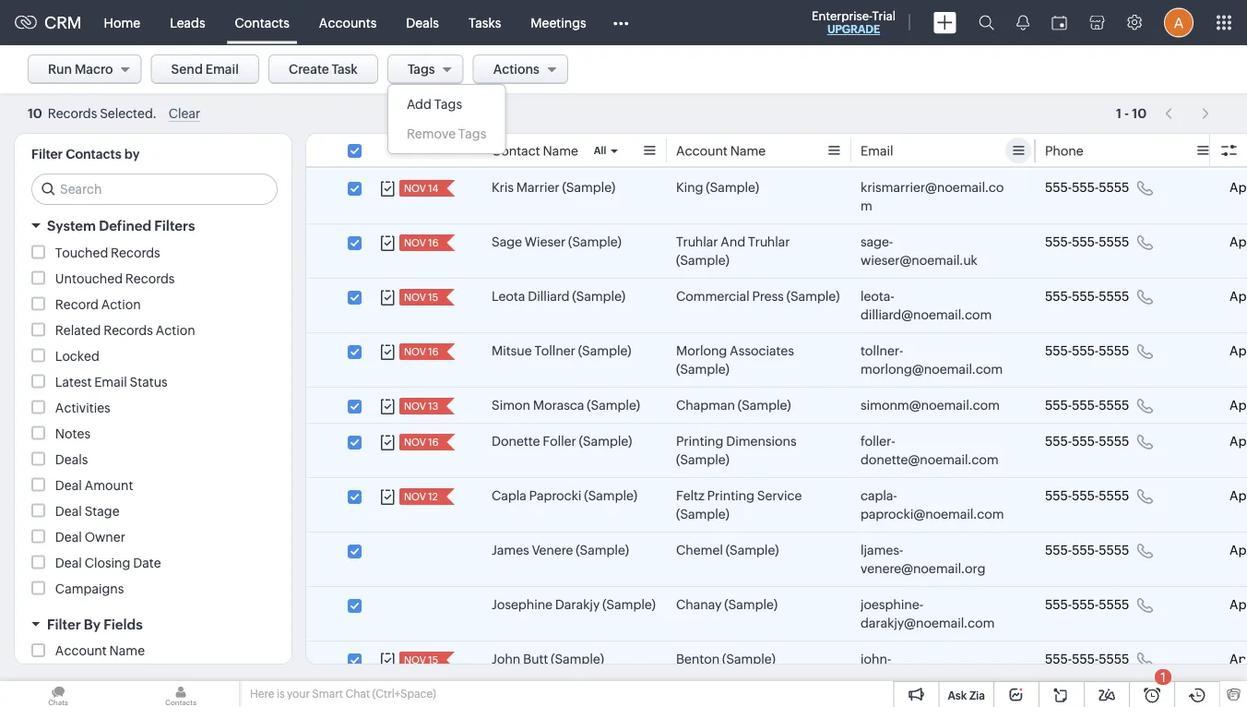 Task type: locate. For each thing, give the bounding box(es) containing it.
15 up '(ctrl+space)'
[[428, 654, 439, 666]]

555-555-5555 for tollner- morlong@noemail.com
[[1046, 343, 1130, 358]]

create inside button
[[289, 62, 329, 77]]

(sample) right dilliard
[[573, 289, 626, 304]]

home link
[[89, 0, 155, 45]]

1 vertical spatial contacts
[[66, 147, 122, 162]]

15 left leota
[[428, 292, 439, 303]]

1 app from the top
[[1230, 180, 1248, 195]]

0 horizontal spatial account
[[55, 643, 107, 658]]

2 vertical spatial nov 16 link
[[400, 434, 441, 450]]

1 horizontal spatial truhlar
[[749, 234, 791, 249]]

1 vertical spatial tags
[[434, 97, 463, 112]]

(sample) inside simon morasca (sample) link
[[587, 398, 641, 413]]

james venere (sample)
[[492, 543, 629, 558]]

16 up 13
[[428, 346, 439, 358]]

email for latest email status
[[94, 374, 127, 389]]

10
[[1133, 106, 1148, 120], [28, 106, 42, 121], [1133, 107, 1148, 121]]

defined
[[99, 218, 151, 234]]

tags up 'add'
[[408, 62, 435, 77]]

3 app from the top
[[1230, 289, 1248, 304]]

(sample) inside printing dimensions (sample)
[[677, 452, 730, 467]]

555-555-5555 for joesphine- darakjy@noemail.com
[[1046, 597, 1130, 612]]

(sample) up feltz
[[677, 452, 730, 467]]

email inside button
[[206, 62, 239, 77]]

sage wieser (sample) link
[[492, 233, 622, 251]]

0 vertical spatial m
[[861, 198, 873, 213]]

nov 15 for leota dilliard (sample)
[[404, 292, 439, 303]]

app for simonm@noemail.com
[[1230, 398, 1248, 413]]

m up sage-
[[861, 198, 873, 213]]

10 5555 from the top
[[1100, 652, 1130, 666]]

filter down records
[[31, 147, 63, 162]]

simon morasca (sample)
[[492, 398, 641, 413]]

9 555-555-5555 from the top
[[1046, 597, 1130, 612]]

filter for filter by fields
[[47, 616, 81, 632]]

printing dimensions (sample) link
[[677, 432, 843, 469]]

account down by
[[55, 643, 107, 658]]

meetings link
[[516, 0, 602, 45]]

(sample) inside john butt (sample) link
[[551, 652, 605, 666]]

contacts left by
[[66, 147, 122, 162]]

nov 16 for mitsue tollner (sample)
[[404, 346, 439, 358]]

1 16 from the top
[[428, 237, 439, 249]]

deal down deal stage
[[55, 529, 82, 544]]

email right send
[[206, 62, 239, 77]]

untouched records
[[55, 271, 175, 286]]

nov 15 link for leota
[[400, 289, 440, 306]]

filter inside filter by fields dropdown button
[[47, 616, 81, 632]]

morlong associates (sample)
[[677, 343, 795, 377]]

run macro button
[[28, 54, 142, 84]]

0 horizontal spatial actions
[[494, 62, 540, 77]]

chats image
[[0, 681, 116, 707]]

4 deal from the top
[[55, 555, 82, 570]]

benton (sample)
[[677, 652, 776, 666]]

2 create from the left
[[965, 62, 1005, 77]]

navigation
[[1157, 100, 1220, 126], [1157, 101, 1220, 127]]

1 vertical spatial m
[[861, 689, 873, 703]]

create left task
[[289, 62, 329, 77]]

1 m from the top
[[861, 198, 873, 213]]

10 app from the top
[[1230, 652, 1248, 666]]

related
[[55, 323, 101, 337]]

nov 15 link up '(ctrl+space)'
[[400, 652, 440, 668]]

3 555-555-5555 from the top
[[1046, 289, 1130, 304]]

0 vertical spatial deals
[[406, 15, 439, 30]]

records down defined
[[111, 245, 160, 260]]

tags right 'add'
[[434, 97, 463, 112]]

1 vertical spatial account name
[[55, 643, 145, 658]]

1 navigation from the top
[[1157, 100, 1220, 126]]

filter for filter contacts by
[[31, 147, 63, 162]]

2 vertical spatial email
[[94, 374, 127, 389]]

1 nov 15 from the top
[[404, 292, 439, 303]]

actions down tasks link
[[494, 62, 540, 77]]

nov 16 up nov 13 link
[[404, 346, 439, 358]]

action up related records action
[[101, 297, 141, 312]]

printing
[[677, 434, 724, 449], [708, 488, 755, 503]]

15 for leota
[[428, 292, 439, 303]]

0 horizontal spatial contacts
[[66, 147, 122, 162]]

1 vertical spatial nov 16
[[404, 346, 439, 358]]

(sample) up dimensions
[[738, 398, 792, 413]]

donette foller (sample) link
[[492, 432, 633, 450]]

josephine darakjy (sample) link
[[492, 595, 656, 614]]

Other Modules field
[[602, 8, 641, 37]]

truhlar and truhlar (sample)
[[677, 234, 791, 268]]

2 nov from the top
[[404, 237, 426, 249]]

actions down profile element
[[1144, 62, 1190, 77]]

5555 for krismarrier@noemail.co m
[[1100, 180, 1130, 195]]

0 vertical spatial tags
[[408, 62, 435, 77]]

8 app from the top
[[1230, 543, 1248, 558]]

0 vertical spatial filter
[[31, 147, 63, 162]]

nov for capla paprocki (sample)
[[404, 491, 426, 503]]

sage
[[492, 234, 522, 249]]

search element
[[968, 0, 1006, 45]]

2 deal from the top
[[55, 504, 82, 518]]

3 5555 from the top
[[1100, 289, 1130, 304]]

1 horizontal spatial contact
[[1008, 62, 1057, 77]]

6 5555 from the top
[[1100, 434, 1130, 449]]

5555 for ljames- venere@noemail.org
[[1100, 543, 1130, 558]]

(sample) right "wieser"
[[569, 234, 622, 249]]

deal for deal owner
[[55, 529, 82, 544]]

create for create task
[[289, 62, 329, 77]]

5 555-555-5555 from the top
[[1046, 398, 1130, 413]]

1 horizontal spatial create
[[965, 62, 1005, 77]]

account name down filter by fields
[[55, 643, 145, 658]]

0 horizontal spatial create
[[289, 62, 329, 77]]

search image
[[979, 15, 995, 30]]

1 vertical spatial action
[[156, 323, 195, 337]]

1 nov from the top
[[404, 183, 426, 194]]

16
[[428, 237, 439, 249], [428, 346, 439, 358], [428, 437, 439, 448]]

15 for john
[[428, 654, 439, 666]]

2 5555 from the top
[[1100, 234, 1130, 249]]

mitsue tollner (sample) link
[[492, 342, 632, 360]]

contact
[[1008, 62, 1057, 77], [492, 144, 541, 158]]

nov 16 link for donette
[[400, 434, 441, 450]]

16 for donette
[[428, 437, 439, 448]]

3 nov 16 link from the top
[[400, 434, 441, 450]]

0 vertical spatial account name
[[677, 144, 766, 158]]

3 nov 16 from the top
[[404, 437, 439, 448]]

1 horizontal spatial actions
[[1144, 62, 1190, 77]]

0 vertical spatial nov 16
[[404, 237, 439, 249]]

2 vertical spatial nov 16
[[404, 437, 439, 448]]

0 vertical spatial printing
[[677, 434, 724, 449]]

deals left tasks
[[406, 15, 439, 30]]

(sample) inside commercial press (sample) "link"
[[787, 289, 840, 304]]

nov 16 link down the nov 14
[[400, 234, 441, 251]]

1 555-555-5555 from the top
[[1046, 180, 1130, 195]]

(sample) down all
[[563, 180, 616, 195]]

6 555-555-5555 from the top
[[1046, 434, 1130, 449]]

crm
[[44, 13, 82, 32]]

1 - from the top
[[1125, 106, 1130, 120]]

6 app from the top
[[1230, 434, 1248, 449]]

app for tollner- morlong@noemail.com
[[1230, 343, 1248, 358]]

1 actions from the left
[[494, 62, 540, 77]]

(sample) inside chanay (sample) link
[[725, 597, 778, 612]]

(sample) inside "king (sample)" link
[[706, 180, 760, 195]]

nov for mitsue tollner (sample)
[[404, 346, 426, 358]]

4 555-555-5555 from the top
[[1046, 343, 1130, 358]]

555-
[[1046, 180, 1073, 195], [1073, 180, 1100, 195], [1046, 234, 1073, 249], [1073, 234, 1100, 249], [1046, 289, 1073, 304], [1073, 289, 1100, 304], [1046, 343, 1073, 358], [1073, 343, 1100, 358], [1046, 398, 1073, 413], [1073, 398, 1100, 413], [1046, 434, 1073, 449], [1073, 434, 1100, 449], [1046, 488, 1073, 503], [1073, 488, 1100, 503], [1046, 543, 1073, 558], [1073, 543, 1100, 558], [1046, 597, 1073, 612], [1073, 597, 1100, 612], [1046, 652, 1073, 666], [1073, 652, 1100, 666]]

m down john-
[[861, 689, 873, 703]]

your
[[287, 688, 310, 700]]

2 m from the top
[[861, 689, 873, 703]]

accounts
[[319, 15, 377, 30]]

nov 15 left leota
[[404, 292, 439, 303]]

0 vertical spatial email
[[206, 62, 239, 77]]

deal up campaigns
[[55, 555, 82, 570]]

contact up kris
[[492, 144, 541, 158]]

nov 16 link down nov 13
[[400, 434, 441, 450]]

create inside button
[[965, 62, 1005, 77]]

touched
[[55, 245, 108, 260]]

6 nov from the top
[[404, 437, 426, 448]]

marrier
[[517, 180, 560, 195]]

(sample) right venere
[[576, 543, 629, 558]]

0 vertical spatial nov 15
[[404, 292, 439, 303]]

(sample) down feltz
[[677, 507, 730, 522]]

1 horizontal spatial deals
[[406, 15, 439, 30]]

m inside krismarrier@noemail.co m
[[861, 198, 873, 213]]

5555 for john- buttbenton@noemail.co m
[[1100, 652, 1130, 666]]

2 nov 16 from the top
[[404, 346, 439, 358]]

printing down the chapman
[[677, 434, 724, 449]]

nov 16 for donette foller (sample)
[[404, 437, 439, 448]]

5555 for foller- donette@noemail.com
[[1100, 434, 1130, 449]]

(sample) right morasca in the left bottom of the page
[[587, 398, 641, 413]]

truhlar left and
[[677, 234, 719, 249]]

(sample) right press
[[787, 289, 840, 304]]

(sample) right the benton
[[723, 652, 776, 666]]

1 - 10 for first navigation from the top of the page
[[1117, 106, 1148, 120]]

action
[[101, 297, 141, 312], [156, 323, 195, 337]]

tollner- morlong@noemail.com
[[861, 343, 1004, 377]]

Search text field
[[32, 174, 277, 204]]

4 nov from the top
[[404, 346, 426, 358]]

printing right feltz
[[708, 488, 755, 503]]

1 15 from the top
[[428, 292, 439, 303]]

5555 for tollner- morlong@noemail.com
[[1100, 343, 1130, 358]]

records for related
[[104, 323, 153, 337]]

0 horizontal spatial truhlar
[[677, 234, 719, 249]]

8 555-555-5555 from the top
[[1046, 543, 1130, 558]]

benton (sample) link
[[677, 650, 776, 668]]

contacts image
[[123, 681, 239, 707]]

john-
[[861, 652, 892, 666]]

app for sage- wieser@noemail.uk
[[1230, 234, 1248, 249]]

1 for first navigation from the bottom of the page
[[1117, 107, 1122, 121]]

record action
[[55, 297, 141, 312]]

3 nov from the top
[[404, 292, 426, 303]]

0 vertical spatial records
[[111, 245, 160, 260]]

(sample) right king
[[706, 180, 760, 195]]

0 horizontal spatial contact
[[492, 144, 541, 158]]

0 vertical spatial nov 16 link
[[400, 234, 441, 251]]

16 down 13
[[428, 437, 439, 448]]

nov 16 down nov 13
[[404, 437, 439, 448]]

1 create from the left
[[289, 62, 329, 77]]

2 15 from the top
[[428, 654, 439, 666]]

5555
[[1100, 180, 1130, 195], [1100, 234, 1130, 249], [1100, 289, 1130, 304], [1100, 343, 1130, 358], [1100, 398, 1130, 413], [1100, 434, 1130, 449], [1100, 488, 1130, 503], [1100, 543, 1130, 558], [1100, 597, 1130, 612], [1100, 652, 1130, 666]]

name up kris marrier (sample)
[[543, 144, 579, 158]]

1 vertical spatial printing
[[708, 488, 755, 503]]

nov 13
[[404, 401, 439, 412]]

deal left stage
[[55, 504, 82, 518]]

row group
[[306, 170, 1248, 707]]

create task button
[[269, 54, 378, 84]]

7 555-555-5555 from the top
[[1046, 488, 1130, 503]]

name down fields
[[109, 643, 145, 658]]

records down record action on the top left
[[104, 323, 153, 337]]

1 vertical spatial deals
[[55, 452, 88, 467]]

add
[[407, 97, 432, 112]]

0 vertical spatial contact
[[1008, 62, 1057, 77]]

1 vertical spatial account
[[55, 643, 107, 658]]

1 horizontal spatial action
[[156, 323, 195, 337]]

1 vertical spatial email
[[861, 144, 894, 158]]

5 5555 from the top
[[1100, 398, 1130, 413]]

-
[[1125, 106, 1130, 120], [1125, 107, 1130, 121]]

(sample) down and
[[677, 253, 730, 268]]

2 nov 15 link from the top
[[400, 652, 440, 668]]

1 horizontal spatial email
[[206, 62, 239, 77]]

nov 14 link
[[400, 180, 441, 197]]

james
[[492, 543, 530, 558]]

benton
[[677, 652, 720, 666]]

app for krismarrier@noemail.co m
[[1230, 180, 1248, 195]]

mitsue
[[492, 343, 532, 358]]

555-555-5555 for simonm@noemail.com
[[1046, 398, 1130, 413]]

1 deal from the top
[[55, 478, 82, 492]]

truhlar right and
[[749, 234, 791, 249]]

2 app from the top
[[1230, 234, 1248, 249]]

selected.
[[100, 106, 157, 121]]

nov for kris marrier (sample)
[[404, 183, 426, 194]]

2 vertical spatial 16
[[428, 437, 439, 448]]

7 app from the top
[[1230, 488, 1248, 503]]

truhlar and truhlar (sample) link
[[677, 233, 843, 270]]

(sample) inside the feltz printing service (sample)
[[677, 507, 730, 522]]

(sample) right butt
[[551, 652, 605, 666]]

(sample) down feltz printing service (sample) 'link'
[[726, 543, 779, 558]]

tags right remove
[[459, 126, 487, 141]]

10 555-555-5555 from the top
[[1046, 652, 1130, 666]]

contact inside button
[[1008, 62, 1057, 77]]

truhlar
[[677, 234, 719, 249], [749, 234, 791, 249]]

deals down notes
[[55, 452, 88, 467]]

foller-
[[861, 434, 896, 449]]

1 1 - 10 from the top
[[1117, 106, 1148, 120]]

2 1 - 10 from the top
[[1117, 107, 1148, 121]]

(sample)
[[563, 180, 616, 195], [706, 180, 760, 195], [569, 234, 622, 249], [677, 253, 730, 268], [573, 289, 626, 304], [787, 289, 840, 304], [579, 343, 632, 358], [677, 362, 730, 377], [587, 398, 641, 413], [738, 398, 792, 413], [579, 434, 633, 449], [677, 452, 730, 467], [585, 488, 638, 503], [677, 507, 730, 522], [576, 543, 629, 558], [726, 543, 779, 558], [603, 597, 656, 612], [725, 597, 778, 612], [551, 652, 605, 666], [723, 652, 776, 666]]

2 truhlar from the left
[[749, 234, 791, 249]]

account up king
[[677, 144, 728, 158]]

records
[[111, 245, 160, 260], [125, 271, 175, 286], [104, 323, 153, 337]]

chapman (sample) link
[[677, 396, 792, 414]]

(sample) right chanay on the bottom right of the page
[[725, 597, 778, 612]]

0 vertical spatial 15
[[428, 292, 439, 303]]

2 vertical spatial tags
[[459, 126, 487, 141]]

(sample) down "morlong"
[[677, 362, 730, 377]]

(sample) inside kris marrier (sample) link
[[563, 180, 616, 195]]

calendar image
[[1052, 15, 1068, 30]]

2 16 from the top
[[428, 346, 439, 358]]

8 5555 from the top
[[1100, 543, 1130, 558]]

tags for add
[[434, 97, 463, 112]]

4 5555 from the top
[[1100, 343, 1130, 358]]

16 for sage
[[428, 237, 439, 249]]

7 5555 from the top
[[1100, 488, 1130, 503]]

0 vertical spatial nov 15 link
[[400, 289, 440, 306]]

m inside john- buttbenton@noemail.co m
[[861, 689, 873, 703]]

deal
[[55, 478, 82, 492], [55, 504, 82, 518], [55, 529, 82, 544], [55, 555, 82, 570]]

1 5555 from the top
[[1100, 180, 1130, 195]]

profile image
[[1165, 8, 1194, 37]]

16 down 14
[[428, 237, 439, 249]]

555-555-5555 for ljames- venere@noemail.org
[[1046, 543, 1130, 558]]

nov 15 up '(ctrl+space)'
[[404, 654, 439, 666]]

chat
[[346, 688, 370, 700]]

kris
[[492, 180, 514, 195]]

filter left by
[[47, 616, 81, 632]]

1 vertical spatial records
[[125, 271, 175, 286]]

2 nov 15 from the top
[[404, 654, 439, 666]]

555-555-5555 for john- buttbenton@noemail.co m
[[1046, 652, 1130, 666]]

- for first navigation from the bottom of the page
[[1125, 107, 1130, 121]]

create
[[289, 62, 329, 77], [965, 62, 1005, 77]]

action up status
[[156, 323, 195, 337]]

all
[[594, 145, 607, 156]]

1 vertical spatial nov 15
[[404, 654, 439, 666]]

joesphine- darakjy@noemail.com link
[[861, 595, 1009, 632]]

1 horizontal spatial name
[[543, 144, 579, 158]]

capla- paprocki@noemail.com
[[861, 488, 1005, 522]]

555-555-5555 for leota- dilliard@noemail.com
[[1046, 289, 1130, 304]]

deal for deal closing date
[[55, 555, 82, 570]]

name up "king (sample)" link
[[731, 144, 766, 158]]

1 nov 16 from the top
[[404, 237, 439, 249]]

2 nov 16 link from the top
[[400, 343, 441, 360]]

16 for mitsue
[[428, 346, 439, 358]]

(sample) right foller
[[579, 434, 633, 449]]

8 nov from the top
[[404, 654, 426, 666]]

7 nov from the top
[[404, 491, 426, 503]]

(sample) right darakjy
[[603, 597, 656, 612]]

2 - from the top
[[1125, 107, 1130, 121]]

create for create contact
[[965, 62, 1005, 77]]

deal up deal stage
[[55, 478, 82, 492]]

3 16 from the top
[[428, 437, 439, 448]]

(sample) inside donette foller (sample) link
[[579, 434, 633, 449]]

5 nov from the top
[[404, 401, 426, 412]]

4 app from the top
[[1230, 343, 1248, 358]]

0 vertical spatial 16
[[428, 237, 439, 249]]

nov for john butt (sample)
[[404, 654, 426, 666]]

amount
[[85, 478, 133, 492]]

create menu element
[[923, 0, 968, 45]]

1 horizontal spatial account
[[677, 144, 728, 158]]

2 555-555-5555 from the top
[[1046, 234, 1130, 249]]

records for untouched
[[125, 271, 175, 286]]

simonm@noemail.com
[[861, 398, 1001, 413]]

records
[[48, 106, 97, 121]]

3 deal from the top
[[55, 529, 82, 544]]

1 vertical spatial nov 16 link
[[400, 343, 441, 360]]

records down touched records
[[125, 271, 175, 286]]

nov 16 down the nov 14
[[404, 237, 439, 249]]

5555 for capla- paprocki@noemail.com
[[1100, 488, 1130, 503]]

(sample) right the tollner
[[579, 343, 632, 358]]

printing inside printing dimensions (sample)
[[677, 434, 724, 449]]

nov 16 link
[[400, 234, 441, 251], [400, 343, 441, 360], [400, 434, 441, 450]]

krismarrier@noemail.co
[[861, 180, 1005, 195]]

email right latest
[[94, 374, 127, 389]]

1 horizontal spatial contacts
[[235, 15, 290, 30]]

555-555-5555
[[1046, 180, 1130, 195], [1046, 234, 1130, 249], [1046, 289, 1130, 304], [1046, 343, 1130, 358], [1046, 398, 1130, 413], [1046, 434, 1130, 449], [1046, 488, 1130, 503], [1046, 543, 1130, 558], [1046, 597, 1130, 612], [1046, 652, 1130, 666]]

printing inside the feltz printing service (sample)
[[708, 488, 755, 503]]

1 vertical spatial 15
[[428, 654, 439, 666]]

2 vertical spatial records
[[104, 323, 153, 337]]

9 app from the top
[[1230, 597, 1248, 612]]

add tags
[[407, 97, 463, 112]]

0 horizontal spatial deals
[[55, 452, 88, 467]]

- for first navigation from the top of the page
[[1125, 106, 1130, 120]]

contact down signals icon
[[1008, 62, 1057, 77]]

paprocki
[[529, 488, 582, 503]]

feltz printing service (sample)
[[677, 488, 803, 522]]

1 vertical spatial nov 15 link
[[400, 652, 440, 668]]

leota dilliard (sample)
[[492, 289, 626, 304]]

paprocki@noemail.com
[[861, 507, 1005, 522]]

1 vertical spatial 16
[[428, 346, 439, 358]]

0 horizontal spatial email
[[94, 374, 127, 389]]

filter
[[31, 147, 63, 162], [47, 616, 81, 632]]

macro
[[75, 62, 113, 77]]

account name up "king (sample)" link
[[677, 144, 766, 158]]

king
[[677, 180, 704, 195]]

nov 15
[[404, 292, 439, 303], [404, 654, 439, 666]]

email for send email
[[206, 62, 239, 77]]

1 vertical spatial filter
[[47, 616, 81, 632]]

john
[[492, 652, 521, 666]]

donette foller (sample)
[[492, 434, 633, 449]]

(sample) right paprocki
[[585, 488, 638, 503]]

associates
[[730, 343, 795, 358]]

name
[[543, 144, 579, 158], [731, 144, 766, 158], [109, 643, 145, 658]]

0 horizontal spatial action
[[101, 297, 141, 312]]

5 app from the top
[[1230, 398, 1248, 413]]

(ctrl+space)
[[372, 688, 436, 700]]

contacts up send email
[[235, 15, 290, 30]]

joesphine- darakjy@noemail.com
[[861, 597, 995, 630]]

email up krismarrier@noemail.co
[[861, 144, 894, 158]]

1 nov 15 link from the top
[[400, 289, 440, 306]]

(sample) inside "leota dilliard (sample)" link
[[573, 289, 626, 304]]

nov 15 link left leota
[[400, 289, 440, 306]]

1 nov 16 link from the top
[[400, 234, 441, 251]]

nov 16 for sage wieser (sample)
[[404, 237, 439, 249]]

trial
[[873, 9, 896, 23]]

9 5555 from the top
[[1100, 597, 1130, 612]]

nov 16 link up nov 13 link
[[400, 343, 441, 360]]

create down search element
[[965, 62, 1005, 77]]

actions
[[494, 62, 540, 77], [1144, 62, 1190, 77]]



Task type: vqa. For each thing, say whether or not it's contained in the screenshot.


Task type: describe. For each thing, give the bounding box(es) containing it.
venere@noemail.org
[[861, 561, 986, 576]]

profile element
[[1154, 0, 1206, 45]]

deal amount
[[55, 478, 133, 492]]

12
[[428, 491, 438, 503]]

nov 15 link for john
[[400, 652, 440, 668]]

foller
[[543, 434, 577, 449]]

0 vertical spatial action
[[101, 297, 141, 312]]

signals element
[[1006, 0, 1041, 45]]

nov for simon morasca (sample)
[[404, 401, 426, 412]]

filters
[[154, 218, 195, 234]]

sage- wieser@noemail.uk
[[861, 234, 978, 268]]

create contact
[[965, 62, 1057, 77]]

555-555-5555 for capla- paprocki@noemail.com
[[1046, 488, 1130, 503]]

chapman
[[677, 398, 736, 413]]

feltz printing service (sample) link
[[677, 486, 843, 523]]

nov for donette foller (sample)
[[404, 437, 426, 448]]

capla paprocki (sample)
[[492, 488, 638, 503]]

10 records selected.
[[28, 106, 157, 121]]

phone
[[1046, 144, 1084, 158]]

tasks
[[469, 15, 501, 30]]

1 - 10 for first navigation from the bottom of the page
[[1117, 107, 1148, 121]]

create menu image
[[934, 12, 957, 34]]

sage wieser (sample)
[[492, 234, 622, 249]]

run
[[48, 62, 72, 77]]

enterprise-
[[812, 9, 873, 23]]

morlong
[[677, 343, 728, 358]]

nov 14
[[404, 183, 439, 194]]

butt
[[523, 652, 549, 666]]

foller- donette@noemail.com link
[[861, 432, 1009, 469]]

row group containing kris marrier (sample)
[[306, 170, 1248, 707]]

0 vertical spatial contacts
[[235, 15, 290, 30]]

5555 for joesphine- darakjy@noemail.com
[[1100, 597, 1130, 612]]

2 actions from the left
[[1144, 62, 1190, 77]]

13
[[428, 401, 439, 412]]

nov 16 link for sage
[[400, 234, 441, 251]]

sage- wieser@noemail.uk link
[[861, 233, 1009, 270]]

0 horizontal spatial account name
[[55, 643, 145, 658]]

chanay
[[677, 597, 722, 612]]

leota
[[492, 289, 526, 304]]

1 truhlar from the left
[[677, 234, 719, 249]]

upgrade
[[828, 23, 881, 36]]

(sample) inside james venere (sample) "link"
[[576, 543, 629, 558]]

555-555-5555 for foller- donette@noemail.com
[[1046, 434, 1130, 449]]

1 for first navigation from the top of the page
[[1117, 106, 1122, 120]]

nov for sage wieser (sample)
[[404, 237, 426, 249]]

darakjy@noemail.com
[[861, 616, 995, 630]]

(sample) inside benton (sample) link
[[723, 652, 776, 666]]

king (sample) link
[[677, 178, 760, 197]]

joesphine-
[[861, 597, 924, 612]]

closing
[[85, 555, 131, 570]]

create contact button
[[946, 54, 1075, 85]]

josephine
[[492, 597, 553, 612]]

nov 15 for john butt (sample)
[[404, 654, 439, 666]]

send email button
[[151, 54, 259, 84]]

foller- donette@noemail.com
[[861, 434, 999, 467]]

5555 for simonm@noemail.com
[[1100, 398, 1130, 413]]

send
[[171, 62, 203, 77]]

app for joesphine- darakjy@noemail.com
[[1230, 597, 1248, 612]]

contact name
[[492, 144, 579, 158]]

chanay (sample)
[[677, 597, 778, 612]]

create task
[[289, 62, 358, 77]]

1 horizontal spatial account name
[[677, 144, 766, 158]]

dimensions
[[727, 434, 797, 449]]

(sample) inside "morlong associates (sample)"
[[677, 362, 730, 377]]

smart
[[312, 688, 343, 700]]

ask
[[948, 689, 968, 702]]

run macro
[[48, 62, 113, 77]]

chapman (sample)
[[677, 398, 792, 413]]

ljames- venere@noemail.org link
[[861, 541, 1009, 578]]

notes
[[55, 426, 91, 441]]

nov 16 link for mitsue
[[400, 343, 441, 360]]

(sample) inside capla paprocki (sample) link
[[585, 488, 638, 503]]

app for capla- paprocki@noemail.com
[[1230, 488, 1248, 503]]

555-555-5555 for sage- wieser@noemail.uk
[[1046, 234, 1130, 249]]

commercial
[[677, 289, 750, 304]]

deals link
[[392, 0, 454, 45]]

darakjy
[[556, 597, 600, 612]]

0 horizontal spatial name
[[109, 643, 145, 658]]

system defined filters button
[[15, 210, 292, 242]]

ask zia
[[948, 689, 986, 702]]

(sample) inside chapman (sample) link
[[738, 398, 792, 413]]

here
[[250, 688, 275, 700]]

app for john- buttbenton@noemail.co m
[[1230, 652, 1248, 666]]

wieser@noemail.uk
[[861, 253, 978, 268]]

555-555-5555 for krismarrier@noemail.co m
[[1046, 180, 1130, 195]]

simonm@noemail.com link
[[861, 396, 1001, 414]]

capla- paprocki@noemail.com link
[[861, 486, 1009, 523]]

2 navigation from the top
[[1157, 101, 1220, 127]]

app for foller- donette@noemail.com
[[1230, 434, 1248, 449]]

(sample) inside sage wieser (sample) link
[[569, 234, 622, 249]]

app for leota- dilliard@noemail.com
[[1230, 289, 1248, 304]]

(sample) inside chemel (sample) link
[[726, 543, 779, 558]]

deal for deal stage
[[55, 504, 82, 518]]

simon morasca (sample) link
[[492, 396, 641, 414]]

venere
[[532, 543, 574, 558]]

tags for remove
[[459, 126, 487, 141]]

1 vertical spatial contact
[[492, 144, 541, 158]]

filter by fields button
[[15, 608, 292, 641]]

signals image
[[1017, 15, 1030, 30]]

locked
[[55, 348, 100, 363]]

leads link
[[155, 0, 220, 45]]

printing dimensions (sample)
[[677, 434, 797, 467]]

campaigns
[[55, 581, 124, 596]]

(sample) inside 'josephine darakjy (sample)' link
[[603, 597, 656, 612]]

5555 for leota- dilliard@noemail.com
[[1100, 289, 1130, 304]]

service
[[758, 488, 803, 503]]

5555 for sage- wieser@noemail.uk
[[1100, 234, 1130, 249]]

capla-
[[861, 488, 898, 503]]

leota- dilliard@noemail.com
[[861, 289, 993, 322]]

king (sample)
[[677, 180, 760, 195]]

chemel
[[677, 543, 724, 558]]

john- buttbenton@noemail.co m
[[861, 652, 1009, 703]]

morasca
[[533, 398, 585, 413]]

mitsue tollner (sample)
[[492, 343, 632, 358]]

app for ljames- venere@noemail.org
[[1230, 543, 1248, 558]]

filter contacts by
[[31, 147, 140, 162]]

status
[[130, 374, 168, 389]]

accounts link
[[304, 0, 392, 45]]

untouched
[[55, 271, 123, 286]]

(sample) inside truhlar and truhlar (sample)
[[677, 253, 730, 268]]

activities
[[55, 400, 110, 415]]

nov for leota dilliard (sample)
[[404, 292, 426, 303]]

home
[[104, 15, 140, 30]]

dilliard@noemail.com
[[861, 307, 993, 322]]

2 horizontal spatial email
[[861, 144, 894, 158]]

0 vertical spatial account
[[677, 144, 728, 158]]

(sample) inside mitsue tollner (sample) link
[[579, 343, 632, 358]]

fields
[[104, 616, 143, 632]]

deal for deal amount
[[55, 478, 82, 492]]

press
[[753, 289, 784, 304]]

deal stage
[[55, 504, 120, 518]]

owner
[[85, 529, 125, 544]]

records for touched
[[111, 245, 160, 260]]

2 horizontal spatial name
[[731, 144, 766, 158]]

leota-
[[861, 289, 895, 304]]

deal owner
[[55, 529, 125, 544]]



